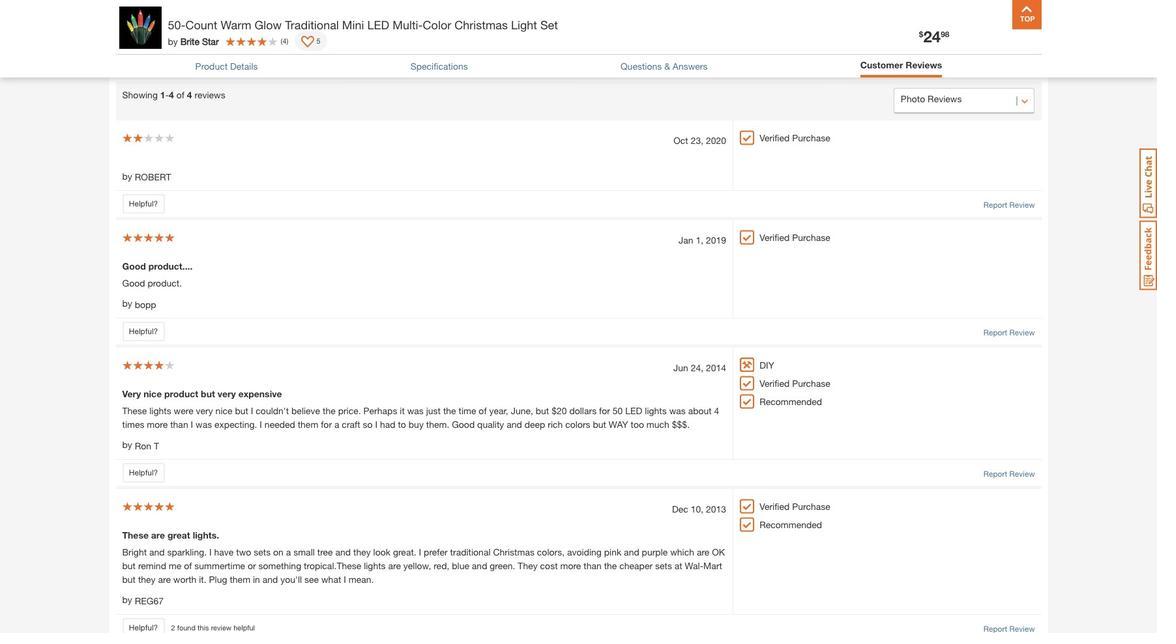 Task type: vqa. For each thing, say whether or not it's contained in the screenshot.
fourth Helpful? button from the top of the page
yes



Task type: locate. For each thing, give the bounding box(es) containing it.
sets left "on"
[[254, 547, 271, 558]]

live chat image
[[1140, 149, 1157, 218]]

star symbol image left 3
[[404, 58, 415, 67]]

2 star symbol image from the left
[[442, 58, 452, 67]]

1 horizontal spatial for
[[599, 406, 610, 417]]

them inside very nice product but very expensive these lights were very nice but i couldn't believe the price. perhaps it was just the time of year, june, but $20 dollars for 50 led lights was about 4 times more than i was expecting. i needed them for a craft so i had to buy them. good quality and deep rich colors but way too much $$$.
[[298, 419, 318, 430]]

more up t
[[147, 419, 168, 430]]

0 vertical spatial report review
[[984, 200, 1035, 210]]

star symbol image inside the "3" button
[[442, 58, 452, 67]]

4 purchase from the top
[[792, 501, 830, 512]]

they left look
[[353, 547, 371, 558]]

1 vertical spatial very
[[196, 406, 213, 417]]

report for oct 23, 2020
[[984, 200, 1007, 210]]

1 horizontal spatial a
[[334, 419, 339, 430]]

24,
[[691, 363, 704, 374]]

2 purchase from the top
[[792, 232, 830, 243]]

and down june,
[[507, 419, 522, 430]]

bopp button
[[135, 298, 156, 312]]

good up by bopp
[[122, 278, 145, 289]]

1 horizontal spatial the
[[443, 406, 456, 417]]

0 horizontal spatial sets
[[254, 547, 271, 558]]

needed
[[265, 419, 295, 430]]

2020
[[706, 135, 726, 146]]

0 vertical spatial recommended
[[760, 397, 822, 408]]

mean.
[[349, 574, 374, 586]]

purple
[[642, 547, 668, 558]]

1 vertical spatial report
[[984, 328, 1007, 338]]

them inside these are great lights. bright and sparkling. i have two sets on a small tree and they look great. i prefer traditional christmas colors, avoiding pink and purple which are ok but remind me of summertime or something tropical.these lights are yellow, red, blue and green. they cost more than the cheaper sets at wal-mart but they are worth it. plug them in and you'll see what i mean.
[[230, 574, 250, 586]]

helpful? down by robert
[[129, 199, 158, 209]]

3 report review from the top
[[984, 469, 1035, 479]]

the inside these are great lights. bright and sparkling. i have two sets on a small tree and they look great. i prefer traditional christmas colors, avoiding pink and purple which are ok but remind me of summertime or something tropical.these lights are yellow, red, blue and green. they cost more than the cheaper sets at wal-mart but they are worth it. plug them in and you'll see what i mean.
[[604, 561, 617, 572]]

display image
[[301, 36, 314, 49]]

verified right the 2020
[[760, 132, 790, 143]]

to
[[398, 419, 406, 430]]

traditional
[[285, 18, 339, 32]]

2019
[[706, 235, 726, 246]]

1 horizontal spatial more
[[560, 561, 581, 572]]

2
[[171, 624, 175, 632]]

couldn't
[[256, 406, 289, 417]]

a
[[334, 419, 339, 430], [286, 547, 291, 558]]

2 vertical spatial report review button
[[984, 469, 1035, 481]]

led inside very nice product but very expensive these lights were very nice but i couldn't believe the price. perhaps it was just the time of year, june, but $20 dollars for 50 led lights was about 4 times more than i was expecting. i needed them for a craft so i had to buy them. good quality and deep rich colors but way too much $$$.
[[625, 406, 642, 417]]

lights inside these are great lights. bright and sparkling. i have two sets on a small tree and they look great. i prefer traditional christmas colors, avoiding pink and purple which are ok but remind me of summertime or something tropical.these lights are yellow, red, blue and green. they cost more than the cheaper sets at wal-mart but they are worth it. plug them in and you'll see what i mean.
[[364, 561, 386, 572]]

$20
[[552, 406, 567, 417]]

verified left purchases
[[550, 58, 580, 69]]

0 horizontal spatial the
[[323, 406, 336, 417]]

4 right 1
[[169, 89, 174, 100]]

on
[[273, 547, 284, 558]]

1 vertical spatial report review
[[984, 328, 1035, 338]]

was left expecting.
[[196, 419, 212, 430]]

0 horizontal spatial star symbol image
[[404, 58, 415, 67]]

the right just
[[443, 406, 456, 417]]

3 purchase from the top
[[792, 378, 830, 389]]

1 vertical spatial these
[[122, 530, 149, 541]]

2 recommended from the top
[[760, 520, 822, 531]]

helpful? button down ron
[[122, 464, 165, 483]]

report for jan 1, 2019
[[984, 328, 1007, 338]]

very up expecting.
[[218, 389, 236, 400]]

10,
[[691, 504, 704, 515]]

specifications button
[[410, 59, 468, 73], [410, 59, 468, 73]]

helpful? down by reg67
[[129, 623, 158, 633]]

0 horizontal spatial than
[[170, 419, 188, 430]]

helpful? button down bopp button
[[122, 322, 165, 342]]

the left price.
[[323, 406, 336, 417]]

by down 50-
[[168, 36, 178, 47]]

colors
[[565, 419, 590, 430]]

pink
[[604, 547, 621, 558]]

by left reg67
[[122, 595, 132, 606]]

0 vertical spatial more
[[147, 419, 168, 430]]

1 vertical spatial report review button
[[984, 327, 1035, 339]]

2 vertical spatial report
[[984, 469, 1007, 479]]

the down 'pink'
[[604, 561, 617, 572]]

2 horizontal spatial the
[[604, 561, 617, 572]]

good left product....
[[122, 261, 146, 272]]

more down avoiding
[[560, 561, 581, 572]]

was right it on the bottom of the page
[[407, 406, 424, 417]]

4 helpful? button from the top
[[122, 619, 165, 634]]

by inside by ron t
[[122, 440, 132, 451]]

nice
[[144, 389, 162, 400], [216, 406, 232, 417]]

quality
[[477, 419, 504, 430]]

for
[[599, 406, 610, 417], [321, 419, 332, 430]]

1 these from the top
[[122, 406, 147, 417]]

report review for 2020
[[984, 200, 1035, 210]]

helpful? button for good product....
[[122, 322, 165, 342]]

by inside by bopp
[[122, 298, 132, 309]]

2 helpful? from the top
[[129, 327, 158, 337]]

by robert
[[122, 170, 171, 183]]

4 left 'display' icon
[[283, 36, 287, 45]]

customer reviews
[[860, 59, 942, 70]]

0 vertical spatial review
[[1010, 200, 1035, 210]]

3 helpful? from the top
[[129, 468, 158, 478]]

1 report review from the top
[[984, 200, 1035, 210]]

rich
[[548, 419, 563, 430]]

1 vertical spatial of
[[479, 406, 487, 417]]

2 helpful? button from the top
[[122, 322, 165, 342]]

purchase
[[792, 132, 830, 143], [792, 232, 830, 243], [792, 378, 830, 389], [792, 501, 830, 512]]

1 vertical spatial they
[[138, 574, 156, 586]]

christmas
[[455, 18, 508, 32], [493, 547, 535, 558]]

2 review from the top
[[1010, 328, 1035, 338]]

1 horizontal spatial lights
[[364, 561, 386, 572]]

and
[[507, 419, 522, 430], [149, 547, 165, 558], [335, 547, 351, 558], [624, 547, 639, 558], [472, 561, 487, 572], [263, 574, 278, 586]]

by inside by reg67
[[122, 595, 132, 606]]

1 horizontal spatial them
[[298, 419, 318, 430]]

of
[[177, 89, 184, 100], [479, 406, 487, 417], [184, 561, 192, 572]]

by reg67
[[122, 595, 164, 607]]

by ron t
[[122, 440, 159, 452]]

0 vertical spatial nice
[[144, 389, 162, 400]]

price.
[[338, 406, 361, 417]]

1 helpful? button from the top
[[122, 195, 165, 214]]

led up too
[[625, 406, 642, 417]]

0 horizontal spatial more
[[147, 419, 168, 430]]

tropical.these
[[304, 561, 361, 572]]

by bopp
[[122, 298, 156, 310]]

by for by ron t
[[122, 440, 132, 451]]

1 vertical spatial nice
[[216, 406, 232, 417]]

2 report from the top
[[984, 328, 1007, 338]]

good down time
[[452, 419, 475, 430]]

prefer
[[424, 547, 448, 558]]

helpful? button down by reg67
[[122, 619, 165, 634]]

for left craft
[[321, 419, 332, 430]]

1 vertical spatial christmas
[[493, 547, 535, 558]]

1 review from the top
[[1010, 200, 1035, 210]]

$$$.
[[672, 419, 690, 430]]

very nice product but very expensive these lights were very nice but i couldn't believe the price. perhaps it was just the time of year, june, but $20 dollars for 50 led lights was about 4 times more than i was expecting. i needed them for a craft so i had to buy them. good quality and deep rich colors but way too much $$$.
[[122, 389, 719, 430]]

questions
[[621, 61, 662, 72]]

set
[[540, 18, 558, 32]]

very
[[218, 389, 236, 400], [196, 406, 213, 417]]

2 report review from the top
[[984, 328, 1035, 338]]

1 vertical spatial them
[[230, 574, 250, 586]]

3 helpful? button from the top
[[122, 464, 165, 483]]

report review for 2014
[[984, 469, 1035, 479]]

1 helpful? from the top
[[129, 199, 158, 209]]

june,
[[511, 406, 533, 417]]

christmas inside these are great lights. bright and sparkling. i have two sets on a small tree and they look great. i prefer traditional christmas colors, avoiding pink and purple which are ok but remind me of summertime or something tropical.these lights are yellow, red, blue and green. they cost more than the cheaper sets at wal-mart but they are worth it. plug them in and you'll see what i mean.
[[493, 547, 535, 558]]

christmas up green.
[[493, 547, 535, 558]]

them left in
[[230, 574, 250, 586]]

christmas left "light"
[[455, 18, 508, 32]]

star
[[202, 36, 219, 47]]

sets left 'at' at right
[[655, 561, 672, 572]]

than down the "were"
[[170, 419, 188, 430]]

jun
[[673, 363, 688, 374]]

lights down look
[[364, 561, 386, 572]]

0 vertical spatial a
[[334, 419, 339, 430]]

1 report review button from the top
[[984, 200, 1035, 211]]

i down "expensive"
[[251, 406, 253, 417]]

more inside very nice product but very expensive these lights were very nice but i couldn't believe the price. perhaps it was just the time of year, june, but $20 dollars for 50 led lights was about 4 times more than i was expecting. i needed them for a craft so i had to buy them. good quality and deep rich colors but way too much $$$.
[[147, 419, 168, 430]]

of right time
[[479, 406, 487, 417]]

2 horizontal spatial was
[[669, 406, 686, 417]]

0 horizontal spatial very
[[196, 406, 213, 417]]

star symbol image down color
[[442, 58, 452, 67]]

lights up much
[[645, 406, 667, 417]]

these up times
[[122, 406, 147, 417]]

4 inside very nice product but very expensive these lights were very nice but i couldn't believe the price. perhaps it was just the time of year, june, but $20 dollars for 50 led lights was about 4 times more than i was expecting. i needed them for a craft so i had to buy them. good quality and deep rich colors but way too much $$$.
[[714, 406, 719, 417]]

customer
[[860, 59, 903, 70]]

3
[[437, 58, 442, 69]]

2 vertical spatial good
[[452, 419, 475, 430]]

1 vertical spatial led
[[625, 406, 642, 417]]

4
[[283, 36, 287, 45], [169, 89, 174, 100], [187, 89, 192, 100], [714, 406, 719, 417]]

1 recommended from the top
[[760, 397, 822, 408]]

1 vertical spatial more
[[560, 561, 581, 572]]

but
[[201, 389, 215, 400], [235, 406, 248, 417], [536, 406, 549, 417], [593, 419, 606, 430], [122, 561, 136, 572], [122, 574, 136, 586]]

0 horizontal spatial lights
[[149, 406, 171, 417]]

by inside by robert
[[122, 170, 132, 182]]

or
[[248, 561, 256, 572]]

color
[[423, 18, 451, 32]]

1 purchase from the top
[[792, 132, 830, 143]]

)
[[287, 36, 288, 45]]

was up $$$.
[[669, 406, 686, 417]]

led right mini
[[367, 18, 389, 32]]

2 vertical spatial review
[[1010, 469, 1035, 479]]

lights.
[[193, 530, 219, 541]]

i down couldn't
[[260, 419, 262, 430]]

4 verified purchase from the top
[[760, 501, 830, 512]]

a left craft
[[334, 419, 339, 430]]

by brite star
[[168, 36, 219, 47]]

by for by brite star
[[168, 36, 178, 47]]

helpful? button down by robert
[[122, 195, 165, 214]]

they down remind
[[138, 574, 156, 586]]

0 horizontal spatial they
[[138, 574, 156, 586]]

ron t button
[[135, 439, 159, 453]]

traditional
[[450, 547, 491, 558]]

a right "on"
[[286, 547, 291, 558]]

4 right about at the bottom right of page
[[714, 406, 719, 417]]

star symbol image
[[404, 58, 415, 67], [442, 58, 452, 67]]

1 vertical spatial good
[[122, 278, 145, 289]]

0 vertical spatial than
[[170, 419, 188, 430]]

than inside very nice product but very expensive these lights were very nice but i couldn't believe the price. perhaps it was just the time of year, june, but $20 dollars for 50 led lights was about 4 times more than i was expecting. i needed them for a craft so i had to buy them. good quality and deep rich colors but way too much $$$.
[[170, 419, 188, 430]]

0 vertical spatial very
[[218, 389, 236, 400]]

bopp
[[135, 299, 156, 310]]

1 horizontal spatial than
[[584, 561, 602, 572]]

helpful? button for by
[[122, 195, 165, 214]]

expecting.
[[215, 419, 257, 430]]

by left robert
[[122, 170, 132, 182]]

great
[[168, 530, 190, 541]]

report for jun 24, 2014
[[984, 469, 1007, 479]]

good inside very nice product but very expensive these lights were very nice but i couldn't believe the price. perhaps it was just the time of year, june, but $20 dollars for 50 led lights was about 4 times more than i was expecting. i needed them for a craft so i had to buy them. good quality and deep rich colors but way too much $$$.
[[452, 419, 475, 430]]

of right me
[[184, 561, 192, 572]]

3 review from the top
[[1010, 469, 1035, 479]]

0 horizontal spatial nice
[[144, 389, 162, 400]]

50-
[[168, 18, 185, 32]]

oct
[[674, 135, 688, 146]]

reviews
[[195, 89, 225, 100]]

these up bright
[[122, 530, 149, 541]]

(
[[281, 36, 283, 45]]

helpful? down ron
[[129, 468, 158, 478]]

1 vertical spatial review
[[1010, 328, 1035, 338]]

0 vertical spatial these
[[122, 406, 147, 417]]

1 horizontal spatial star symbol image
[[442, 58, 452, 67]]

1 vertical spatial recommended
[[760, 520, 822, 531]]

i up yellow,
[[419, 547, 421, 558]]

2 these from the top
[[122, 530, 149, 541]]

review for jan 1, 2019
[[1010, 328, 1035, 338]]

0 vertical spatial report review button
[[984, 200, 1035, 211]]

verified purchases only button
[[542, 49, 654, 75]]

of right '-'
[[177, 89, 184, 100]]

by left bopp button
[[122, 298, 132, 309]]

by left ron
[[122, 440, 132, 451]]

0 horizontal spatial them
[[230, 574, 250, 586]]

4 left reviews
[[187, 89, 192, 100]]

the
[[323, 406, 336, 417], [443, 406, 456, 417], [604, 561, 617, 572]]

they
[[353, 547, 371, 558], [138, 574, 156, 586]]

report review button for jun 24, 2014
[[984, 469, 1035, 481]]

lights
[[149, 406, 171, 417], [645, 406, 667, 417], [364, 561, 386, 572]]

2 vertical spatial of
[[184, 561, 192, 572]]

1 vertical spatial a
[[286, 547, 291, 558]]

verified right 2013
[[760, 501, 790, 512]]

report review button for oct 23, 2020
[[984, 200, 1035, 211]]

0 vertical spatial led
[[367, 18, 389, 32]]

a inside very nice product but very expensive these lights were very nice but i couldn't believe the price. perhaps it was just the time of year, june, but $20 dollars for 50 led lights was about 4 times more than i was expecting. i needed them for a craft so i had to buy them. good quality and deep rich colors but way too much $$$.
[[334, 419, 339, 430]]

specifications
[[410, 61, 468, 72]]

review
[[211, 624, 232, 632]]

3 report from the top
[[984, 469, 1007, 479]]

0 vertical spatial them
[[298, 419, 318, 430]]

tree
[[317, 547, 333, 558]]

2 vertical spatial report review
[[984, 469, 1035, 479]]

me
[[169, 561, 181, 572]]

0 vertical spatial report
[[984, 200, 1007, 210]]

but right the product
[[201, 389, 215, 400]]

in
[[253, 574, 260, 586]]

0 horizontal spatial a
[[286, 547, 291, 558]]

1 vertical spatial sets
[[655, 561, 672, 572]]

1 vertical spatial than
[[584, 561, 602, 572]]

helpful? button
[[122, 195, 165, 214], [122, 322, 165, 342], [122, 464, 165, 483], [122, 619, 165, 634]]

0 horizontal spatial for
[[321, 419, 332, 430]]

for left 50
[[599, 406, 610, 417]]

details
[[230, 61, 258, 72]]

them down believe
[[298, 419, 318, 430]]

nice up expecting.
[[216, 406, 232, 417]]

by for by reg67
[[122, 595, 132, 606]]

very right the "were"
[[196, 406, 213, 417]]

1 horizontal spatial very
[[218, 389, 236, 400]]

led
[[367, 18, 389, 32], [625, 406, 642, 417]]

3 report review button from the top
[[984, 469, 1035, 481]]

1 horizontal spatial they
[[353, 547, 371, 558]]

2 report review button from the top
[[984, 327, 1035, 339]]

helpful? down bopp button
[[129, 327, 158, 337]]

nice right very
[[144, 389, 162, 400]]

product details
[[195, 61, 258, 72]]

1 horizontal spatial nice
[[216, 406, 232, 417]]

this
[[198, 624, 209, 632]]

diy
[[760, 360, 774, 371]]

1 report from the top
[[984, 200, 1007, 210]]

than down avoiding
[[584, 561, 602, 572]]

1 horizontal spatial led
[[625, 406, 642, 417]]

lights left the "were"
[[149, 406, 171, 417]]

but left way
[[593, 419, 606, 430]]

much
[[647, 419, 669, 430]]



Task type: describe. For each thing, give the bounding box(es) containing it.
jun 24, 2014
[[673, 363, 726, 374]]

bright
[[122, 547, 147, 558]]

verified inside button
[[550, 58, 580, 69]]

1 horizontal spatial was
[[407, 406, 424, 417]]

0 vertical spatial christmas
[[455, 18, 508, 32]]

feedback link image
[[1140, 220, 1157, 291]]

Search text field
[[122, 42, 315, 68]]

verified down diy at the bottom right of page
[[760, 378, 790, 389]]

very
[[122, 389, 141, 400]]

than inside these are great lights. bright and sparkling. i have two sets on a small tree and they look great. i prefer traditional christmas colors, avoiding pink and purple which are ok but remind me of summertime or something tropical.these lights are yellow, red, blue and green. they cost more than the cheaper sets at wal-mart but they are worth it. plug them in and you'll see what i mean.
[[584, 561, 602, 572]]

expensive
[[238, 389, 282, 400]]

about
[[688, 406, 712, 417]]

3 button
[[429, 49, 460, 75]]

sparkling.
[[167, 547, 207, 558]]

perhaps
[[363, 406, 397, 417]]

these are great lights. bright and sparkling. i have two sets on a small tree and they look great. i prefer traditional christmas colors, avoiding pink and purple which are ok but remind me of summertime or something tropical.these lights are yellow, red, blue and green. they cost more than the cheaper sets at wal-mart but they are worth it. plug them in and you'll see what i mean.
[[122, 530, 725, 586]]

ron
[[135, 441, 151, 452]]

robert button
[[135, 170, 171, 184]]

mini
[[342, 18, 364, 32]]

light
[[511, 18, 537, 32]]

green.
[[490, 561, 515, 572]]

recommended for jun 24, 2014
[[760, 397, 822, 408]]

these inside these are great lights. bright and sparkling. i have two sets on a small tree and they look great. i prefer traditional christmas colors, avoiding pink and purple which are ok but remind me of summertime or something tropical.these lights are yellow, red, blue and green. they cost more than the cheaper sets at wal-mart but they are worth it. plug them in and you'll see what i mean.
[[122, 530, 149, 541]]

good product.... good product.
[[122, 261, 193, 289]]

helpful? for by
[[129, 199, 158, 209]]

product image image
[[119, 7, 161, 49]]

2 verified purchase from the top
[[760, 232, 830, 243]]

helpful? for good product....
[[129, 327, 158, 337]]

small
[[293, 547, 315, 558]]

glow
[[255, 18, 282, 32]]

are down great.
[[388, 561, 401, 572]]

are down me
[[158, 574, 171, 586]]

reviews
[[906, 59, 942, 70]]

0 horizontal spatial was
[[196, 419, 212, 430]]

0 vertical spatial for
[[599, 406, 610, 417]]

yellow,
[[403, 561, 431, 572]]

answers
[[673, 61, 708, 72]]

avoiding
[[567, 547, 602, 558]]

verified right 2019
[[760, 232, 790, 243]]

0 vertical spatial they
[[353, 547, 371, 558]]

had
[[380, 419, 395, 430]]

count
[[185, 18, 217, 32]]

but up by reg67
[[122, 574, 136, 586]]

these inside very nice product but very expensive these lights were very nice but i couldn't believe the price. perhaps it was just the time of year, june, but $20 dollars for 50 led lights was about 4 times more than i was expecting. i needed them for a craft so i had to buy them. good quality and deep rich colors but way too much $$$.
[[122, 406, 147, 417]]

it.
[[199, 574, 206, 586]]

which
[[670, 547, 694, 558]]

$ 24 98
[[919, 27, 950, 46]]

found
[[177, 624, 196, 632]]

red,
[[434, 561, 449, 572]]

at
[[675, 561, 682, 572]]

dec
[[672, 504, 688, 515]]

i right what
[[344, 574, 346, 586]]

product
[[195, 61, 228, 72]]

product....
[[148, 261, 193, 272]]

1 verified purchase from the top
[[760, 132, 830, 143]]

are left ok
[[697, 547, 710, 558]]

warm
[[221, 18, 251, 32]]

something
[[259, 561, 301, 572]]

blue
[[452, 561, 469, 572]]

0 horizontal spatial led
[[367, 18, 389, 32]]

plug
[[209, 574, 227, 586]]

helpful? for very nice product but very expensive
[[129, 468, 158, 478]]

helpful? button for very nice product but very expensive
[[122, 464, 165, 483]]

of inside these are great lights. bright and sparkling. i have two sets on a small tree and they look great. i prefer traditional christmas colors, avoiding pink and purple which are ok but remind me of summertime or something tropical.these lights are yellow, red, blue and green. they cost more than the cheaper sets at wal-mart but they are worth it. plug them in and you'll see what i mean.
[[184, 561, 192, 572]]

report review for 2019
[[984, 328, 1035, 338]]

2 horizontal spatial lights
[[645, 406, 667, 417]]

purchases
[[583, 58, 625, 69]]

you'll
[[280, 574, 302, 586]]

but up expecting.
[[235, 406, 248, 417]]

deep
[[525, 419, 545, 430]]

questions & answers
[[621, 61, 708, 72]]

1,
[[696, 235, 704, 246]]

a inside these are great lights. bright and sparkling. i have two sets on a small tree and they look great. i prefer traditional christmas colors, avoiding pink and purple which are ok but remind me of summertime or something tropical.these lights are yellow, red, blue and green. they cost more than the cheaper sets at wal-mart but they are worth it. plug them in and you'll see what i mean.
[[286, 547, 291, 558]]

are left great on the left bottom of page
[[151, 530, 165, 541]]

3 verified purchase from the top
[[760, 378, 830, 389]]

time
[[459, 406, 476, 417]]

year,
[[489, 406, 508, 417]]

recommended for dec 10, 2013
[[760, 520, 822, 531]]

1 horizontal spatial sets
[[655, 561, 672, 572]]

ok
[[712, 547, 725, 558]]

and up remind
[[149, 547, 165, 558]]

two
[[236, 547, 251, 558]]

but down bright
[[122, 561, 136, 572]]

and right in
[[263, 574, 278, 586]]

brite
[[180, 36, 199, 47]]

just
[[426, 406, 441, 417]]

5 button
[[295, 31, 327, 51]]

review for oct 23, 2020
[[1010, 200, 1035, 210]]

0 vertical spatial good
[[122, 261, 146, 272]]

23,
[[691, 135, 704, 146]]

1 vertical spatial for
[[321, 419, 332, 430]]

more inside these are great lights. bright and sparkling. i have two sets on a small tree and they look great. i prefer traditional christmas colors, avoiding pink and purple which are ok but remind me of summertime or something tropical.these lights are yellow, red, blue and green. they cost more than the cheaper sets at wal-mart but they are worth it. plug them in and you'll see what i mean.
[[560, 561, 581, 572]]

jan 1, 2019
[[679, 235, 726, 246]]

times
[[122, 419, 144, 430]]

i left have
[[209, 547, 212, 558]]

craft
[[342, 419, 360, 430]]

1 star symbol image from the left
[[404, 58, 415, 67]]

showing
[[122, 89, 158, 100]]

dec 10, 2013
[[672, 504, 726, 515]]

and up cheaper
[[624, 547, 639, 558]]

but up the deep
[[536, 406, 549, 417]]

cheaper
[[619, 561, 653, 572]]

4 helpful? from the top
[[129, 623, 158, 633]]

by for by bopp
[[122, 298, 132, 309]]

and down traditional
[[472, 561, 487, 572]]

worth
[[173, 574, 196, 586]]

i down the "were"
[[191, 419, 193, 430]]

report review button for jan 1, 2019
[[984, 327, 1035, 339]]

98
[[941, 29, 950, 39]]

0 vertical spatial sets
[[254, 547, 271, 558]]

multi-
[[393, 18, 423, 32]]

t
[[154, 441, 159, 452]]

showing 1 - 4 of 4 reviews
[[122, 89, 225, 100]]

cost
[[540, 561, 558, 572]]

$
[[919, 29, 923, 39]]

believe
[[291, 406, 320, 417]]

( 4 )
[[281, 36, 288, 45]]

dollars
[[569, 406, 597, 417]]

of inside very nice product but very expensive these lights were very nice but i couldn't believe the price. perhaps it was just the time of year, june, but $20 dollars for 50 led lights was about 4 times more than i was expecting. i needed them for a craft so i had to buy them. good quality and deep rich colors but way too much $$$.
[[479, 406, 487, 417]]

way
[[609, 419, 628, 430]]

24
[[923, 27, 941, 46]]

see
[[304, 574, 319, 586]]

they
[[518, 561, 538, 572]]

0 vertical spatial of
[[177, 89, 184, 100]]

and up tropical.these
[[335, 547, 351, 558]]

and inside very nice product but very expensive these lights were very nice but i couldn't believe the price. perhaps it was just the time of year, june, but $20 dollars for 50 led lights was about 4 times more than i was expecting. i needed them for a craft so i had to buy them. good quality and deep rich colors but way too much $$$.
[[507, 419, 522, 430]]

review for jun 24, 2014
[[1010, 469, 1035, 479]]

by for by robert
[[122, 170, 132, 182]]

i right so
[[375, 419, 378, 430]]

jan
[[679, 235, 693, 246]]

50
[[613, 406, 623, 417]]

2014
[[706, 363, 726, 374]]

helpful
[[234, 624, 255, 632]]



